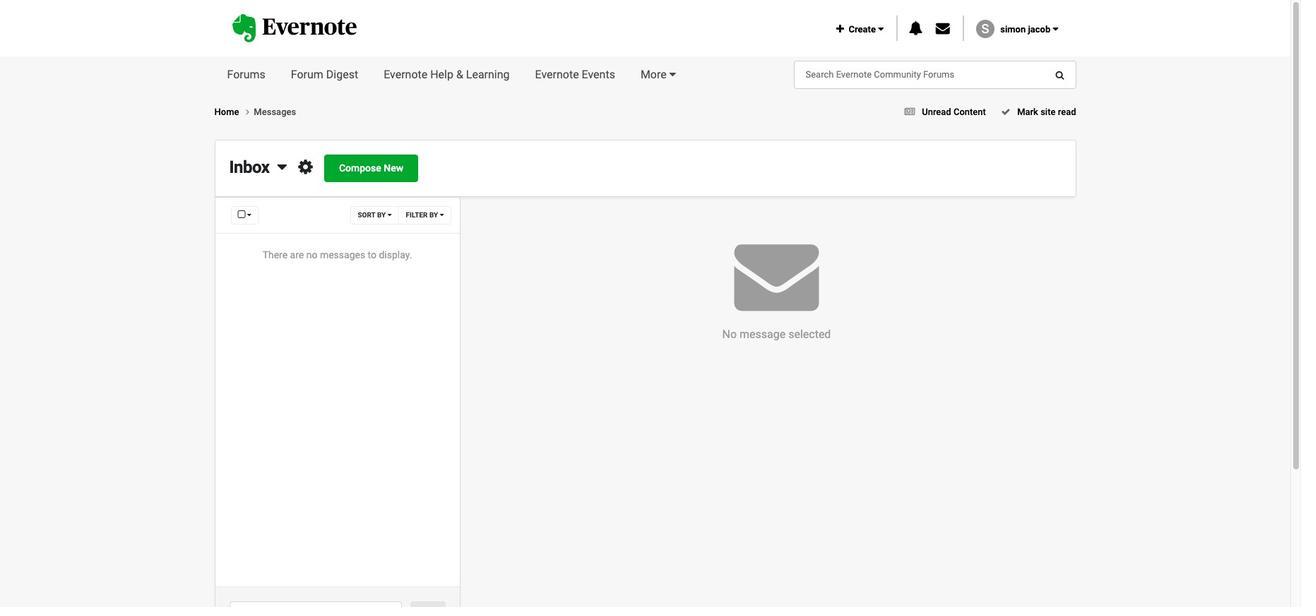 Task type: locate. For each thing, give the bounding box(es) containing it.
2 by from the left
[[430, 211, 438, 219]]

forum digest link
[[278, 57, 371, 93]]

jacob
[[1029, 24, 1051, 35]]

evernote left events
[[535, 68, 579, 81]]

there
[[263, 250, 288, 261]]

evernote help & learning
[[384, 68, 510, 81]]

1 horizontal spatial evernote
[[535, 68, 579, 81]]

by for sort
[[377, 211, 386, 219]]

0 horizontal spatial caret down image
[[440, 211, 444, 218]]

unread
[[922, 107, 952, 117]]

forums
[[227, 68, 266, 81]]

create link
[[837, 24, 884, 35]]

create
[[844, 24, 879, 35]]

evernote
[[384, 68, 428, 81], [535, 68, 579, 81]]

messages
[[254, 107, 296, 117]]

display.
[[379, 250, 412, 261]]

mark site read link
[[997, 107, 1077, 117]]

caret down image
[[1053, 24, 1059, 34], [670, 69, 676, 80], [277, 158, 287, 175], [247, 211, 251, 218], [388, 211, 392, 218]]

messages
[[320, 250, 365, 261]]

forums link
[[214, 57, 278, 93]]

evernote inside "link"
[[384, 68, 428, 81]]

square o image
[[238, 210, 246, 220]]

forum digest
[[291, 68, 358, 81]]

filter by link
[[398, 206, 451, 225]]

compose new
[[339, 163, 404, 174]]

simon jacob
[[1001, 24, 1053, 35]]

caret down image inside more link
[[670, 69, 676, 80]]

by
[[377, 211, 386, 219], [430, 211, 438, 219]]

simon
[[1001, 24, 1026, 35]]

messages image
[[936, 21, 950, 36]]

by right filter
[[430, 211, 438, 219]]

1 horizontal spatial by
[[430, 211, 438, 219]]

caret down image right filter
[[440, 211, 444, 218]]

caret down image inside sort by link
[[388, 211, 392, 218]]

message
[[740, 328, 786, 341]]

&
[[456, 68, 463, 81]]

compose
[[339, 163, 381, 174]]

caret down image right jacob
[[1053, 24, 1059, 34]]

caret down image left cog icon
[[277, 158, 287, 175]]

compose new link
[[324, 155, 418, 182]]

Search messages in this folder... text field
[[229, 602, 402, 608]]

by right sort
[[377, 211, 386, 219]]

by for filter
[[430, 211, 438, 219]]

unread content link
[[900, 107, 986, 117]]

caret down image left notifications icon
[[879, 24, 884, 34]]

search image
[[1056, 70, 1065, 80]]

caret down image right more
[[670, 69, 676, 80]]

more
[[641, 68, 667, 81]]

1 vertical spatial caret down image
[[440, 211, 444, 218]]

newspaper o image
[[905, 107, 915, 117]]

inbox link
[[229, 158, 287, 177]]

messages link
[[254, 107, 296, 117]]

1 evernote from the left
[[384, 68, 428, 81]]

mark
[[1018, 107, 1039, 117]]

0 horizontal spatial by
[[377, 211, 386, 219]]

1 by from the left
[[377, 211, 386, 219]]

help
[[430, 68, 454, 81]]

evernote help & learning link
[[371, 57, 523, 93]]

sort by
[[358, 211, 388, 219]]

caret down image
[[879, 24, 884, 34], [440, 211, 444, 218]]

evernote events link
[[523, 57, 628, 93]]

0 horizontal spatial evernote
[[384, 68, 428, 81]]

learning
[[466, 68, 510, 81]]

caret down image right sort
[[388, 211, 392, 218]]

are
[[290, 250, 304, 261]]

caret down image for sort by
[[388, 211, 392, 218]]

2 evernote from the left
[[535, 68, 579, 81]]

no
[[723, 328, 737, 341]]

caret down image inside inbox link
[[277, 158, 287, 175]]

evernote left help
[[384, 68, 428, 81]]

caret down image inside simon jacob 'link'
[[1053, 24, 1059, 34]]

selected
[[789, 328, 831, 341]]

filter
[[406, 211, 428, 219]]

0 vertical spatial caret down image
[[879, 24, 884, 34]]

simon jacob image
[[977, 20, 995, 38]]



Task type: vqa. For each thing, say whether or not it's contained in the screenshot.
Forum
yes



Task type: describe. For each thing, give the bounding box(es) containing it.
inbox
[[229, 158, 270, 177]]

caret down image for simon jacob
[[1053, 24, 1059, 34]]

evernote for evernote events
[[535, 68, 579, 81]]

cog image
[[298, 158, 313, 175]]

angle right image
[[246, 107, 249, 117]]

evernote for evernote help & learning
[[384, 68, 428, 81]]

home
[[214, 107, 241, 117]]

to
[[368, 250, 377, 261]]

1 horizontal spatial caret down image
[[879, 24, 884, 34]]

more link
[[628, 57, 689, 93]]

notifications image
[[909, 21, 923, 36]]

events
[[582, 68, 615, 81]]

unread content
[[922, 107, 986, 117]]

no
[[306, 250, 318, 261]]

site
[[1041, 107, 1056, 117]]

caret down image for more
[[670, 69, 676, 80]]

sort
[[358, 211, 376, 219]]

evernote events
[[535, 68, 615, 81]]

content
[[954, 107, 986, 117]]

Search search field
[[795, 61, 974, 88]]

read
[[1058, 107, 1077, 117]]

check image
[[1002, 107, 1011, 117]]

no message selected
[[723, 328, 831, 341]]

caret down image inside the 'filter by' link
[[440, 211, 444, 218]]

plus image
[[837, 24, 844, 34]]

forum
[[291, 68, 324, 81]]

sort by link
[[351, 206, 399, 225]]

caret down image right the square o image
[[247, 211, 251, 218]]

digest
[[326, 68, 358, 81]]

filter by
[[406, 211, 440, 219]]

new
[[384, 163, 404, 174]]

there are no messages to display.
[[263, 250, 412, 261]]

simon jacob link
[[1001, 24, 1059, 35]]

evernote user forum image
[[232, 14, 357, 42]]

mark site read
[[1015, 107, 1077, 117]]

home link
[[214, 105, 254, 119]]



